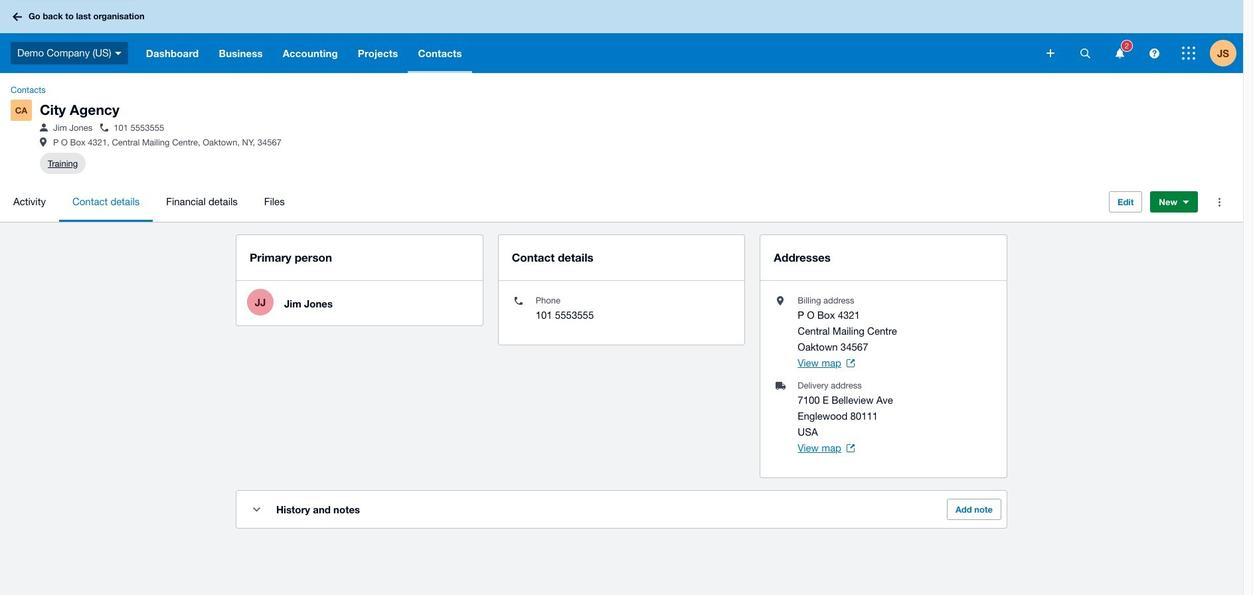 Task type: describe. For each thing, give the bounding box(es) containing it.
toggle image
[[253, 507, 260, 512]]

actions menu image
[[1206, 189, 1233, 215]]



Task type: vqa. For each thing, say whether or not it's contained in the screenshot.
INVITE USERS TO PROJECTS image
no



Task type: locate. For each thing, give the bounding box(es) containing it.
svg image
[[1150, 48, 1160, 58], [1047, 49, 1055, 57]]

svg image
[[13, 12, 22, 21], [1183, 47, 1196, 60], [1081, 48, 1091, 58], [1116, 48, 1124, 58], [115, 52, 121, 55]]

1 horizontal spatial svg image
[[1150, 48, 1160, 58]]

0 horizontal spatial svg image
[[1047, 49, 1055, 57]]

banner
[[0, 0, 1244, 73]]

menu
[[0, 182, 1099, 222]]



